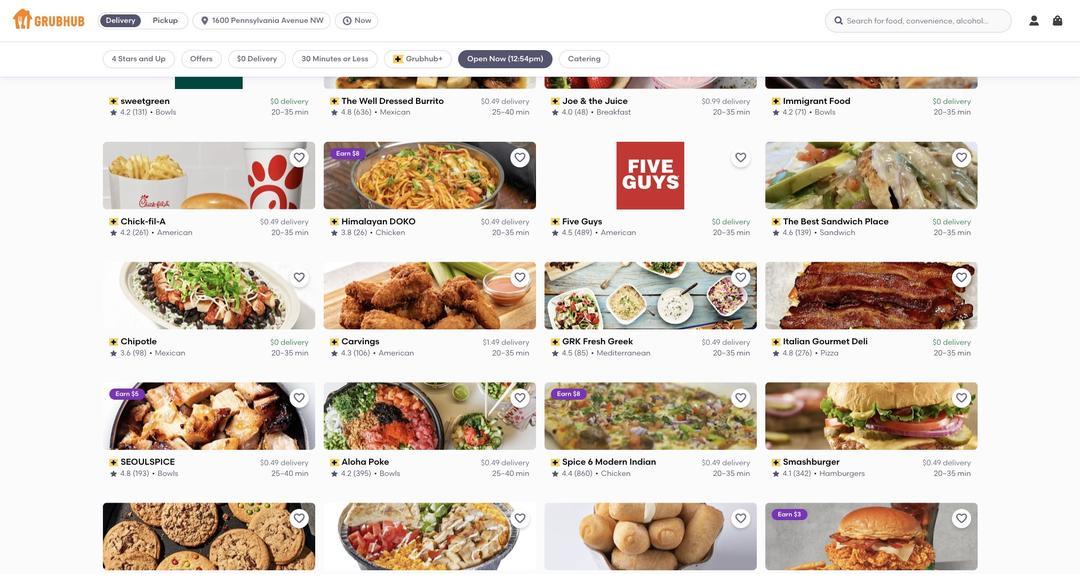 Task type: vqa. For each thing, say whether or not it's contained in the screenshot.


Task type: describe. For each thing, give the bounding box(es) containing it.
Search for food, convenience, alcohol... search field
[[826, 9, 1012, 33]]

20–35 for chick-fil-a
[[272, 229, 293, 238]]

earn down 4.1
[[778, 511, 793, 519]]

popeyes logo image
[[766, 503, 978, 571]]

• bowls for immigrant food
[[810, 108, 836, 117]]

grk fresh greek
[[563, 337, 634, 347]]

guys
[[582, 216, 603, 227]]

the for the best sandwich place
[[784, 216, 799, 227]]

subscription pass image for seoulspice
[[109, 459, 119, 467]]

fresh
[[583, 337, 606, 347]]

20–35 min for the best sandwich place
[[935, 229, 972, 238]]

joe & the juice
[[563, 96, 628, 106]]

doko
[[390, 216, 416, 227]]

3.8 (26)
[[341, 229, 368, 238]]

spice 6 modern indian
[[563, 458, 657, 468]]

• mexican for the well dressed burrito
[[375, 108, 411, 117]]

sweetgreen
[[121, 96, 170, 106]]

aloha poke logo image
[[324, 383, 536, 451]]

grk
[[563, 337, 581, 347]]

earn $8 for himalayan
[[337, 150, 360, 157]]

delivery for the best sandwich place
[[944, 218, 972, 227]]

indian
[[630, 458, 657, 468]]

star icon image for joe & the juice
[[551, 109, 560, 117]]

20–35 for joe & the juice
[[714, 108, 735, 117]]

• american for guys
[[595, 229, 637, 238]]

min for himalayan doko
[[516, 229, 530, 238]]

a
[[160, 216, 166, 227]]

aloha poke
[[342, 458, 389, 468]]

(26)
[[354, 229, 368, 238]]

min for sweetgreen
[[295, 108, 309, 117]]

4.2 (131)
[[120, 108, 147, 117]]

3.8
[[341, 229, 352, 238]]

• for sweetgreen
[[150, 108, 153, 117]]

bowls for immigrant food
[[815, 108, 836, 117]]

the
[[589, 96, 603, 106]]

min for five guys
[[737, 229, 751, 238]]

mexican for the well dressed burrito
[[380, 108, 411, 117]]

&
[[581, 96, 587, 106]]

20–35 for spice 6 modern indian
[[714, 470, 735, 479]]

five guys
[[563, 216, 603, 227]]

20–35 for five guys
[[714, 229, 735, 238]]

30 minutes or less
[[302, 54, 369, 64]]

(131)
[[132, 108, 147, 117]]

$0.49 for the well dressed burrito
[[481, 97, 500, 106]]

4.2 (261)
[[120, 229, 149, 238]]

avenue
[[281, 16, 309, 25]]

min for grk fresh greek
[[737, 349, 751, 358]]

save this restaurant image for aloha poke logo
[[514, 392, 527, 405]]

4.2 for sweetgreen
[[120, 108, 131, 117]]

min for spice 6 modern indian
[[737, 470, 751, 479]]

grk fresh greek logo image
[[545, 262, 757, 330]]

the halal guys (dupont circle, dc) logo image
[[324, 503, 536, 571]]

20–35 for the best sandwich place
[[935, 229, 956, 238]]

$1.49
[[483, 338, 500, 347]]

delivery for italian gourmet deli
[[944, 338, 972, 347]]

chick-
[[121, 216, 149, 227]]

min for chick-fil-a
[[295, 229, 309, 238]]

• for italian gourmet deli
[[815, 349, 818, 358]]

pickup button
[[143, 12, 188, 29]]

min for chipotle
[[295, 349, 309, 358]]

or
[[343, 54, 351, 64]]

$0 delivery for five guys
[[712, 218, 751, 227]]

4.5 (489)
[[562, 229, 593, 238]]

1 vertical spatial $3
[[794, 511, 802, 519]]

0 horizontal spatial svg image
[[834, 15, 845, 26]]

1 vertical spatial now
[[490, 54, 506, 64]]

star icon image for grk fresh greek
[[551, 350, 560, 358]]

$0.49 for aloha poke
[[481, 459, 500, 468]]

• for joe & the juice
[[591, 108, 594, 117]]

arepa zone logo image
[[545, 503, 757, 571]]

italian
[[784, 337, 811, 347]]

20–35 for carvings
[[493, 349, 514, 358]]

subscription pass image for himalayan doko
[[330, 218, 340, 226]]

6
[[588, 458, 593, 468]]

subscription pass image for aloha poke
[[330, 459, 340, 467]]

italian gourmet deli logo image
[[766, 262, 978, 330]]

subscription pass image for immigrant food
[[772, 98, 781, 105]]

bowls for seoulspice
[[158, 470, 178, 479]]

immigrant
[[784, 96, 828, 106]]

4 stars and up
[[112, 54, 166, 64]]

chicken for doko
[[376, 229, 405, 238]]

1600 pennsylvania avenue nw button
[[193, 12, 335, 29]]

(48)
[[575, 108, 589, 117]]

20–35 for sweetgreen
[[272, 108, 293, 117]]

star icon image for immigrant food
[[772, 109, 781, 117]]

(276)
[[796, 349, 813, 358]]

immigrant food
[[784, 96, 851, 106]]

(342)
[[794, 470, 812, 479]]

$0 for chipotle
[[271, 338, 279, 347]]

4.8 (276)
[[783, 349, 813, 358]]

20–35 min for carvings
[[493, 349, 530, 358]]

4.6 (139)
[[783, 229, 812, 238]]

seoulspice logo image
[[103, 383, 315, 451]]

delivery for himalayan doko
[[502, 218, 530, 227]]

stars
[[118, 54, 137, 64]]

(860)
[[574, 470, 593, 479]]

$0 delivery for chipotle
[[271, 338, 309, 347]]

min for the best sandwich place
[[958, 229, 972, 238]]

save this restaurant image for smashburger logo
[[956, 392, 968, 405]]

subscription pass image for smashburger
[[772, 459, 781, 467]]

italian gourmet deli
[[784, 337, 868, 347]]

star icon image for italian gourmet deli
[[772, 350, 781, 358]]

4.6
[[783, 229, 794, 238]]

star icon image for seoulspice
[[109, 470, 118, 479]]

smashburger
[[784, 458, 840, 468]]

minutes
[[313, 54, 342, 64]]

$0 delivery for the best sandwich place
[[933, 218, 972, 227]]

25–40 min for poke
[[493, 470, 530, 479]]

hamburgers
[[820, 470, 866, 479]]

• for the best sandwich place
[[815, 229, 818, 238]]

place
[[865, 216, 889, 227]]

3.6
[[120, 349, 131, 358]]

earn $5
[[116, 391, 139, 398]]

best
[[801, 216, 820, 227]]

svg image for now
[[342, 15, 353, 26]]

delivery for smashburger
[[944, 459, 972, 468]]

now button
[[335, 12, 383, 29]]

subscription pass image for chipotle
[[109, 339, 119, 346]]

4.8 (193)
[[120, 470, 149, 479]]

4.8 (636)
[[341, 108, 372, 117]]

chipotle
[[121, 337, 157, 347]]

five guys logo image
[[617, 142, 685, 210]]

star icon image for aloha poke
[[330, 470, 339, 479]]

earn $8 for spice
[[557, 391, 581, 398]]

• sandwich
[[815, 229, 856, 238]]

• mediterranean
[[591, 349, 651, 358]]

1 horizontal spatial • american
[[373, 349, 414, 358]]

delivery for seoulspice
[[281, 459, 309, 468]]

0 horizontal spatial $5
[[116, 29, 123, 37]]

• bowls for seoulspice
[[152, 470, 178, 479]]

(12:54pm)
[[508, 54, 544, 64]]

$0 delivery for immigrant food
[[933, 97, 972, 106]]

himalayan
[[342, 216, 388, 227]]

25–40 min for well
[[493, 108, 530, 117]]

greek
[[608, 337, 634, 347]]

star icon image for spice 6 modern indian
[[551, 470, 560, 479]]

4.4 (860)
[[562, 470, 593, 479]]

min for the well dressed burrito
[[516, 108, 530, 117]]

$0 for italian gourmet deli
[[933, 338, 942, 347]]

(106)
[[354, 349, 371, 358]]

now inside now button
[[355, 16, 372, 25]]

20–35 for chipotle
[[272, 349, 293, 358]]

well
[[359, 96, 377, 106]]

delivery for joe & the juice
[[723, 97, 751, 106]]

$3 off your order of $15+
[[778, 29, 852, 37]]

catering
[[568, 54, 601, 64]]

4.5 (85)
[[562, 349, 589, 358]]

open
[[468, 54, 488, 64]]

$0 delivery
[[237, 54, 277, 64]]

mediterranean
[[597, 349, 651, 358]]

• chicken for 6
[[596, 470, 631, 479]]

25–40 for poke
[[493, 470, 514, 479]]

deli
[[852, 337, 868, 347]]

1600
[[212, 16, 229, 25]]

the for the well dressed burrito
[[342, 96, 357, 106]]

min for smashburger
[[958, 470, 972, 479]]

25–40 for well
[[493, 108, 514, 117]]

star icon image for carvings
[[330, 350, 339, 358]]

• breakfast
[[591, 108, 631, 117]]

• chicken for doko
[[370, 229, 405, 238]]

(85)
[[575, 349, 589, 358]]

off for immigrant food
[[787, 29, 796, 37]]

save this restaurant image for panera bread logo
[[293, 513, 306, 526]]



Task type: locate. For each thing, give the bounding box(es) containing it.
1 your from the left
[[134, 29, 148, 37]]

$3
[[778, 29, 786, 37], [794, 511, 802, 519]]

1 horizontal spatial delivery
[[248, 54, 277, 64]]

• right (71)
[[810, 108, 813, 117]]

earn $8
[[337, 150, 360, 157], [557, 391, 581, 398]]

0 horizontal spatial • mexican
[[149, 349, 185, 358]]

off
[[124, 29, 133, 37], [787, 29, 796, 37]]

2 order from the left
[[813, 29, 829, 37]]

1 horizontal spatial chicken
[[601, 470, 631, 479]]

chick-fil-a
[[121, 216, 166, 227]]

subscription pass image left grk
[[551, 339, 561, 346]]

4.5 down grk
[[562, 349, 573, 358]]

2 4.5 from the top
[[562, 349, 573, 358]]

svg image
[[1052, 14, 1065, 27], [834, 15, 845, 26]]

joe & the juice  logo image
[[545, 21, 757, 89]]

0 vertical spatial 4.5
[[562, 229, 573, 238]]

(193)
[[133, 470, 149, 479]]

0 horizontal spatial 4.8
[[120, 470, 131, 479]]

poke
[[369, 458, 389, 468]]

1 vertical spatial • chicken
[[596, 470, 631, 479]]

$5 off your order of $25+
[[116, 29, 191, 37]]

star icon image for himalayan doko
[[330, 229, 339, 238]]

• down poke
[[374, 470, 377, 479]]

20–35 min
[[272, 108, 309, 117], [714, 108, 751, 117], [935, 108, 972, 117], [272, 229, 309, 238], [493, 229, 530, 238], [714, 229, 751, 238], [935, 229, 972, 238], [272, 349, 309, 358], [493, 349, 530, 358], [714, 349, 751, 358], [935, 349, 972, 358], [714, 470, 751, 479], [935, 470, 972, 479]]

delivery for chipotle
[[281, 338, 309, 347]]

• bowls down sweetgreen
[[150, 108, 176, 117]]

the up 4.6
[[784, 216, 799, 227]]

chipotle logo image
[[103, 262, 315, 330]]

bowls down poke
[[380, 470, 401, 479]]

$0.49 for chick-fil-a
[[260, 218, 279, 227]]

$0.49 delivery for fil-
[[260, 218, 309, 227]]

0 horizontal spatial earn $8
[[337, 150, 360, 157]]

save this restaurant image
[[293, 31, 306, 44], [514, 31, 527, 44], [735, 31, 747, 44], [293, 151, 306, 164], [514, 151, 527, 164], [293, 392, 306, 405], [514, 513, 527, 526], [735, 513, 747, 526]]

0 vertical spatial delivery
[[106, 16, 135, 25]]

star icon image left 4.4
[[551, 470, 560, 479]]

1 horizontal spatial svg image
[[342, 15, 353, 26]]

4.5 for grk fresh greek
[[562, 349, 573, 358]]

bowls for sweetgreen
[[156, 108, 176, 117]]

delivery for the well dressed burrito
[[502, 97, 530, 106]]

20–35 for italian gourmet deli
[[935, 349, 956, 358]]

subscription pass image left carvings
[[330, 339, 340, 346]]

0 horizontal spatial mexican
[[155, 349, 185, 358]]

subscription pass image left joe
[[551, 98, 561, 105]]

order down pickup in the top of the page
[[150, 29, 167, 37]]

• bowls down seoulspice
[[152, 470, 178, 479]]

0 horizontal spatial off
[[124, 29, 133, 37]]

1 horizontal spatial • chicken
[[596, 470, 631, 479]]

1 off from the left
[[124, 29, 133, 37]]

20–35 min for five guys
[[714, 229, 751, 238]]

chicken down himalayan doko
[[376, 229, 405, 238]]

earn $8 down 4.8 (636) on the left
[[337, 150, 360, 157]]

subscription pass image left spice
[[551, 459, 561, 467]]

1 horizontal spatial american
[[379, 349, 414, 358]]

1 horizontal spatial • mexican
[[375, 108, 411, 117]]

subscription pass image for chick-fil-a
[[109, 218, 119, 226]]

svg image inside now button
[[342, 15, 353, 26]]

0 vertical spatial chicken
[[376, 229, 405, 238]]

order left $15+
[[813, 29, 829, 37]]

1 order from the left
[[150, 29, 167, 37]]

joe
[[563, 96, 579, 106]]

1 vertical spatial 4.5
[[562, 349, 573, 358]]

• american for fil-
[[151, 229, 193, 238]]

• right (131)
[[150, 108, 153, 117]]

carvings logo image
[[324, 262, 536, 330]]

• american down guys
[[595, 229, 637, 238]]

subscription pass image for the best sandwich place
[[772, 218, 781, 226]]

mexican
[[380, 108, 411, 117], [155, 349, 185, 358]]

1 4.5 from the top
[[562, 229, 573, 238]]

star icon image left the 4.2 (71)
[[772, 109, 781, 117]]

delivery
[[281, 97, 309, 106], [502, 97, 530, 106], [723, 97, 751, 106], [944, 97, 972, 106], [281, 218, 309, 227], [502, 218, 530, 227], [723, 218, 751, 227], [944, 218, 972, 227], [281, 338, 309, 347], [502, 338, 530, 347], [723, 338, 751, 347], [944, 338, 972, 347], [281, 459, 309, 468], [502, 459, 530, 468], [723, 459, 751, 468], [944, 459, 972, 468]]

burrito
[[416, 96, 444, 106]]

star icon image left 3.6
[[109, 350, 118, 358]]

star icon image left 4.1
[[772, 470, 781, 479]]

$0.99 delivery
[[702, 97, 751, 106]]

now up less
[[355, 16, 372, 25]]

$8 for spice
[[573, 391, 581, 398]]

save this restaurant image for carvings logo
[[514, 272, 527, 285]]

delivery up the $5 off your order of $25+
[[106, 16, 135, 25]]

2 horizontal spatial svg image
[[1028, 14, 1041, 27]]

of left $15+
[[831, 29, 837, 37]]

1 of from the left
[[168, 29, 174, 37]]

• right (860)
[[596, 470, 599, 479]]

delivery for chick-fil-a
[[281, 218, 309, 227]]

• for chick-fil-a
[[151, 229, 154, 238]]

4.8
[[341, 108, 352, 117], [783, 349, 794, 358], [120, 470, 131, 479]]

• bowls down poke
[[374, 470, 401, 479]]

min for seoulspice
[[295, 470, 309, 479]]

• down fil-
[[151, 229, 154, 238]]

• right the (26)
[[370, 229, 373, 238]]

subscription pass image
[[109, 98, 119, 105], [330, 98, 340, 105], [551, 98, 561, 105], [772, 98, 781, 105], [330, 218, 340, 226], [551, 218, 561, 226], [772, 218, 781, 226], [772, 459, 781, 467]]

0 horizontal spatial $8
[[352, 150, 360, 157]]

• right (106)
[[373, 349, 376, 358]]

• right (85)
[[591, 349, 594, 358]]

delivery for aloha poke
[[502, 459, 530, 468]]

subscription pass image for the well dressed burrito
[[330, 98, 340, 105]]

4.0 (48)
[[562, 108, 589, 117]]

• pizza
[[815, 349, 839, 358]]

$0 for the best sandwich place
[[933, 218, 942, 227]]

• down guys
[[595, 229, 598, 238]]

star icon image left 4.8 (276)
[[772, 350, 781, 358]]

4.2 down aloha
[[341, 470, 352, 479]]

0 horizontal spatial • american
[[151, 229, 193, 238]]

subscription pass image for joe & the juice
[[551, 98, 561, 105]]

$5 down 3.6 (98)
[[132, 391, 139, 398]]

• bowls down immigrant food
[[810, 108, 836, 117]]

delivery inside button
[[106, 16, 135, 25]]

0 horizontal spatial your
[[134, 29, 148, 37]]

$0.49 for smashburger
[[923, 459, 942, 468]]

0 horizontal spatial the
[[342, 96, 357, 106]]

$8 down 4.5 (85)
[[573, 391, 581, 398]]

svg image inside 1600 pennsylvania avenue nw button
[[200, 15, 210, 26]]

pickup
[[153, 16, 178, 25]]

0 vertical spatial sandwich
[[822, 216, 863, 227]]

star icon image left 4.6
[[772, 229, 781, 238]]

delivery for spice 6 modern indian
[[723, 459, 751, 468]]

star icon image left 4.0
[[551, 109, 560, 117]]

pennsylvania
[[231, 16, 280, 25]]

0 vertical spatial earn $8
[[337, 150, 360, 157]]

star icon image left 4.5 (489)
[[551, 229, 560, 238]]

• for carvings
[[373, 349, 376, 358]]

star icon image
[[109, 109, 118, 117], [330, 109, 339, 117], [551, 109, 560, 117], [772, 109, 781, 117], [109, 229, 118, 238], [330, 229, 339, 238], [551, 229, 560, 238], [772, 229, 781, 238], [109, 350, 118, 358], [330, 350, 339, 358], [551, 350, 560, 358], [772, 350, 781, 358], [109, 470, 118, 479], [330, 470, 339, 479], [551, 470, 560, 479], [772, 470, 781, 479]]

bowls down immigrant food
[[815, 108, 836, 117]]

bowls down seoulspice
[[158, 470, 178, 479]]

• down smashburger
[[814, 470, 817, 479]]

(139)
[[796, 229, 812, 238]]

4.8 for italian
[[783, 349, 794, 358]]

• right (193)
[[152, 470, 155, 479]]

0 vertical spatial now
[[355, 16, 372, 25]]

0 horizontal spatial svg image
[[200, 15, 210, 26]]

1 horizontal spatial $3
[[794, 511, 802, 519]]

0 horizontal spatial now
[[355, 16, 372, 25]]

1 horizontal spatial of
[[831, 29, 837, 37]]

himalayan doko
[[342, 216, 416, 227]]

mexican down dressed
[[380, 108, 411, 117]]

• bowls for aloha poke
[[374, 470, 401, 479]]

$0.49 delivery for poke
[[481, 459, 530, 468]]

save this restaurant image for "grk fresh greek logo"
[[735, 272, 747, 285]]

• right "(139)"
[[815, 229, 818, 238]]

1 vertical spatial the
[[784, 216, 799, 227]]

20–35
[[272, 108, 293, 117], [714, 108, 735, 117], [935, 108, 956, 117], [272, 229, 293, 238], [493, 229, 514, 238], [714, 229, 735, 238], [935, 229, 956, 238], [272, 349, 293, 358], [493, 349, 514, 358], [714, 349, 735, 358], [935, 349, 956, 358], [714, 470, 735, 479], [935, 470, 956, 479]]

20–35 min for joe & the juice
[[714, 108, 751, 117]]

star icon image left 3.8
[[330, 229, 339, 238]]

$0.49 for grk fresh greek
[[702, 338, 721, 347]]

delivery for immigrant food
[[944, 97, 972, 106]]

chicken down modern
[[601, 470, 631, 479]]

$8 for himalayan
[[352, 150, 360, 157]]

of left $25+ at the top left of the page
[[168, 29, 174, 37]]

subscription pass image for five guys
[[551, 218, 561, 226]]

2 horizontal spatial 4.8
[[783, 349, 794, 358]]

$0
[[237, 54, 246, 64], [271, 97, 279, 106], [933, 97, 942, 106], [712, 218, 721, 227], [933, 218, 942, 227], [271, 338, 279, 347], [933, 338, 942, 347]]

$0 delivery for sweetgreen
[[271, 97, 309, 106]]

earn down 4.8 (636) on the left
[[337, 150, 351, 157]]

your for immigrant food
[[797, 29, 811, 37]]

2 horizontal spatial • american
[[595, 229, 637, 238]]

4.5 down five
[[562, 229, 573, 238]]

4.5
[[562, 229, 573, 238], [562, 349, 573, 358]]

1 horizontal spatial order
[[813, 29, 829, 37]]

earn for spice 6 modern indian
[[557, 391, 572, 398]]

0 horizontal spatial • chicken
[[370, 229, 405, 238]]

bowls
[[156, 108, 176, 117], [815, 108, 836, 117], [158, 470, 178, 479], [380, 470, 401, 479]]

• mexican right (98) at the left bottom
[[149, 349, 185, 358]]

immigrant food logo image
[[766, 21, 978, 89]]

20–35 min for himalayan doko
[[493, 229, 530, 238]]

1 vertical spatial 4.8
[[783, 349, 794, 358]]

main navigation navigation
[[0, 0, 1081, 42]]

4.8 down italian
[[783, 349, 794, 358]]

seoulspice
[[121, 458, 175, 468]]

gourmet
[[813, 337, 850, 347]]

star icon image for sweetgreen
[[109, 109, 118, 117]]

$15+
[[839, 29, 852, 37]]

order for immigrant food
[[813, 29, 829, 37]]

4.1 (342)
[[783, 470, 812, 479]]

nw
[[310, 16, 324, 25]]

aloha
[[342, 458, 367, 468]]

• for aloha poke
[[374, 470, 377, 479]]

american right (106)
[[379, 349, 414, 358]]

breakfast
[[597, 108, 631, 117]]

$0.49 delivery for fresh
[[702, 338, 751, 347]]

25–40
[[493, 108, 514, 117], [272, 470, 293, 479], [493, 470, 514, 479]]

mexican right (98) at the left bottom
[[155, 349, 185, 358]]

(395)
[[353, 470, 372, 479]]

2 off from the left
[[787, 29, 796, 37]]

• for immigrant food
[[810, 108, 813, 117]]

1 horizontal spatial $5
[[132, 391, 139, 398]]

0 horizontal spatial delivery
[[106, 16, 135, 25]]

earn down 4.5 (85)
[[557, 391, 572, 398]]

dressed
[[380, 96, 414, 106]]

• right the (48)
[[591, 108, 594, 117]]

•
[[150, 108, 153, 117], [375, 108, 378, 117], [591, 108, 594, 117], [810, 108, 813, 117], [151, 229, 154, 238], [370, 229, 373, 238], [595, 229, 598, 238], [815, 229, 818, 238], [149, 349, 152, 358], [373, 349, 376, 358], [591, 349, 594, 358], [815, 349, 818, 358], [152, 470, 155, 479], [374, 470, 377, 479], [596, 470, 599, 479], [814, 470, 817, 479]]

order for sweetgreen
[[150, 29, 167, 37]]

the well dressed burrito
[[342, 96, 444, 106]]

25–40 min
[[493, 108, 530, 117], [272, 470, 309, 479], [493, 470, 530, 479]]

• for smashburger
[[814, 470, 817, 479]]

• american right (106)
[[373, 349, 414, 358]]

of
[[168, 29, 174, 37], [831, 29, 837, 37]]

min for aloha poke
[[516, 470, 530, 479]]

star icon image left 4.2 (395)
[[330, 470, 339, 479]]

subscription pass image for spice 6 modern indian
[[551, 459, 561, 467]]

bowls down sweetgreen
[[156, 108, 176, 117]]

4.3
[[341, 349, 352, 358]]

$5 up 4
[[116, 29, 123, 37]]

2 vertical spatial 4.8
[[120, 470, 131, 479]]

spice
[[563, 458, 586, 468]]

20–35 min for italian gourmet deli
[[935, 349, 972, 358]]

20–35 min for chipotle
[[272, 349, 309, 358]]

spice 6 modern indian logo image
[[545, 383, 757, 451]]

subscription pass image
[[109, 218, 119, 226], [109, 339, 119, 346], [330, 339, 340, 346], [551, 339, 561, 346], [772, 339, 781, 346], [109, 459, 119, 467], [330, 459, 340, 467], [551, 459, 561, 467]]

subscription pass image left chipotle
[[109, 339, 119, 346]]

star icon image left 4.2 (261)
[[109, 229, 118, 238]]

1600 pennsylvania avenue nw
[[212, 16, 324, 25]]

subscription pass image left himalayan
[[330, 218, 340, 226]]

earn for seoulspice
[[116, 391, 130, 398]]

subscription pass image left italian
[[772, 339, 781, 346]]

4.8 left (636)
[[341, 108, 352, 117]]

subscription pass image left best
[[772, 218, 781, 226]]

save this restaurant image for the best sandwich place logo
[[956, 151, 968, 164]]

the best sandwich place logo image
[[766, 142, 978, 210]]

american for fil-
[[157, 229, 193, 238]]

4.2 for aloha poke
[[341, 470, 352, 479]]

4.2 down chick-
[[120, 229, 131, 238]]

(71)
[[795, 108, 807, 117]]

your left $15+
[[797, 29, 811, 37]]

american down guys
[[601, 229, 637, 238]]

1 horizontal spatial $8
[[573, 391, 581, 398]]

subscription pass image for sweetgreen
[[109, 98, 119, 105]]

min
[[295, 108, 309, 117], [516, 108, 530, 117], [737, 108, 751, 117], [958, 108, 972, 117], [295, 229, 309, 238], [516, 229, 530, 238], [737, 229, 751, 238], [958, 229, 972, 238], [295, 349, 309, 358], [516, 349, 530, 358], [737, 349, 751, 358], [958, 349, 972, 358], [295, 470, 309, 479], [516, 470, 530, 479], [737, 470, 751, 479], [958, 470, 972, 479]]

1 vertical spatial chicken
[[601, 470, 631, 479]]

• american down a
[[151, 229, 193, 238]]

• mexican for chipotle
[[149, 349, 185, 358]]

now
[[355, 16, 372, 25], [490, 54, 506, 64]]

the up 4.8 (636) on the left
[[342, 96, 357, 106]]

$25+
[[176, 29, 191, 37]]

subscription pass image left sweetgreen
[[109, 98, 119, 105]]

fil-
[[149, 216, 160, 227]]

0 vertical spatial • mexican
[[375, 108, 411, 117]]

0 horizontal spatial $3
[[778, 29, 786, 37]]

20–35 for grk fresh greek
[[714, 349, 735, 358]]

• right (636)
[[375, 108, 378, 117]]

4.8 left (193)
[[120, 470, 131, 479]]

now right "open"
[[490, 54, 506, 64]]

30
[[302, 54, 311, 64]]

20–35 min for immigrant food
[[935, 108, 972, 117]]

modern
[[595, 458, 628, 468]]

open now (12:54pm)
[[468, 54, 544, 64]]

grubhub plus flag logo image
[[393, 55, 404, 64]]

$0.49 for himalayan doko
[[481, 218, 500, 227]]

• for seoulspice
[[152, 470, 155, 479]]

1 horizontal spatial 4.8
[[341, 108, 352, 117]]

• chicken
[[370, 229, 405, 238], [596, 470, 631, 479]]

0 horizontal spatial american
[[157, 229, 193, 238]]

(98)
[[133, 349, 147, 358]]

• for himalayan doko
[[370, 229, 373, 238]]

$0.49 delivery for 6
[[702, 459, 751, 468]]

star icon image left 4.3
[[330, 350, 339, 358]]

himalayan doko logo image
[[324, 142, 536, 210]]

4.2 for immigrant food
[[783, 108, 794, 117]]

$1.49 delivery
[[483, 338, 530, 347]]

1 horizontal spatial now
[[490, 54, 506, 64]]

star icon image for the best sandwich place
[[772, 229, 781, 238]]

delivery down 1600 pennsylvania avenue nw button in the top left of the page
[[248, 54, 277, 64]]

star icon image for chick-fil-a
[[109, 229, 118, 238]]

delivery for carvings
[[502, 338, 530, 347]]

• mexican down the well dressed burrito
[[375, 108, 411, 117]]

$0 for five guys
[[712, 218, 721, 227]]

0 horizontal spatial of
[[168, 29, 174, 37]]

1 horizontal spatial earn $8
[[557, 391, 581, 398]]

0 vertical spatial 4.8
[[341, 108, 352, 117]]

0 vertical spatial mexican
[[380, 108, 411, 117]]

$0.99
[[702, 97, 721, 106]]

the well dressed burrito logo image
[[324, 21, 536, 89]]

4.2 left (71)
[[783, 108, 794, 117]]

4.3 (106)
[[341, 349, 371, 358]]

earn for himalayan doko
[[337, 150, 351, 157]]

your up 4 stars and up
[[134, 29, 148, 37]]

1 vertical spatial mexican
[[155, 349, 185, 358]]

star icon image left 4.2 (131)
[[109, 109, 118, 117]]

1 vertical spatial delivery
[[248, 54, 277, 64]]

subscription pass image left seoulspice
[[109, 459, 119, 467]]

1 vertical spatial • mexican
[[149, 349, 185, 358]]

4.4
[[562, 470, 573, 479]]

2 of from the left
[[831, 29, 837, 37]]

star icon image left 4.8 (193)
[[109, 470, 118, 479]]

• right (98) at the left bottom
[[149, 349, 152, 358]]

smashburger logo image
[[766, 383, 978, 451]]

of for immigrant food
[[831, 29, 837, 37]]

0 horizontal spatial chicken
[[376, 229, 405, 238]]

subscription pass image left immigrant
[[772, 98, 781, 105]]

delivery for five guys
[[723, 218, 751, 227]]

1 vertical spatial $8
[[573, 391, 581, 398]]

0 vertical spatial the
[[342, 96, 357, 106]]

less
[[353, 54, 369, 64]]

save this restaurant button
[[290, 28, 309, 47], [511, 28, 530, 47], [731, 28, 751, 47], [952, 28, 972, 47], [290, 148, 309, 167], [511, 148, 530, 167], [731, 148, 751, 167], [952, 148, 972, 167], [290, 269, 309, 288], [511, 269, 530, 288], [731, 269, 751, 288], [952, 269, 972, 288], [290, 389, 309, 408], [511, 389, 530, 408], [731, 389, 751, 408], [952, 389, 972, 408], [290, 510, 309, 529], [511, 510, 530, 529], [731, 510, 751, 529], [952, 510, 972, 529]]

1 horizontal spatial off
[[787, 29, 796, 37]]

4.0
[[562, 108, 573, 117]]

sweetgreen logo image
[[175, 21, 243, 89]]

1 vertical spatial sandwich
[[820, 229, 856, 238]]

2 horizontal spatial american
[[601, 229, 637, 238]]

subscription pass image left chick-
[[109, 218, 119, 226]]

svg image
[[1028, 14, 1041, 27], [200, 15, 210, 26], [342, 15, 353, 26]]

$0.49 delivery for well
[[481, 97, 530, 106]]

$0 delivery for italian gourmet deli
[[933, 338, 972, 347]]

sandwich up the • sandwich
[[822, 216, 863, 227]]

$0.49 for seoulspice
[[260, 459, 279, 468]]

20–35 for smashburger
[[935, 470, 956, 479]]

1 vertical spatial earn $8
[[557, 391, 581, 398]]

1 vertical spatial $5
[[132, 391, 139, 398]]

chicken
[[376, 229, 405, 238], [601, 470, 631, 479]]

sandwich
[[822, 216, 863, 227], [820, 229, 856, 238]]

carvings
[[342, 337, 380, 347]]

20–35 min for chick-fil-a
[[272, 229, 309, 238]]

0 horizontal spatial order
[[150, 29, 167, 37]]

4.2 (395)
[[341, 470, 372, 479]]

20–35 min for grk fresh greek
[[714, 349, 751, 358]]

subscription pass image left well
[[330, 98, 340, 105]]

20–35 for immigrant food
[[935, 108, 956, 117]]

• right '(276)'
[[815, 349, 818, 358]]

• for chipotle
[[149, 349, 152, 358]]

4.2 left (131)
[[120, 108, 131, 117]]

0 vertical spatial • chicken
[[370, 229, 405, 238]]

subscription pass image left five
[[551, 218, 561, 226]]

1 horizontal spatial the
[[784, 216, 799, 227]]

chick-fil-a logo image
[[103, 142, 315, 210]]

star icon image left 4.5 (85)
[[551, 350, 560, 358]]

$0 delivery
[[271, 97, 309, 106], [933, 97, 972, 106], [712, 218, 751, 227], [933, 218, 972, 227], [271, 338, 309, 347], [933, 338, 972, 347]]

star icon image left 4.8 (636) on the left
[[330, 109, 339, 117]]

subscription pass image left smashburger
[[772, 459, 781, 467]]

2 your from the left
[[797, 29, 811, 37]]

• chicken down modern
[[596, 470, 631, 479]]

delivery
[[106, 16, 135, 25], [248, 54, 277, 64]]

• hamburgers
[[814, 470, 866, 479]]

0 vertical spatial $3
[[778, 29, 786, 37]]

american down a
[[157, 229, 193, 238]]

and
[[139, 54, 153, 64]]

delivery for grk fresh greek
[[723, 338, 751, 347]]

1 horizontal spatial svg image
[[1052, 14, 1065, 27]]

sandwich down the best sandwich place at top
[[820, 229, 856, 238]]

offers
[[190, 54, 213, 64]]

0 vertical spatial $5
[[116, 29, 123, 37]]

panera bread logo image
[[103, 503, 315, 571]]

• chicken down himalayan doko
[[370, 229, 405, 238]]

1 horizontal spatial your
[[797, 29, 811, 37]]

your
[[134, 29, 148, 37], [797, 29, 811, 37]]

1 horizontal spatial mexican
[[380, 108, 411, 117]]

the
[[342, 96, 357, 106], [784, 216, 799, 227]]

0 vertical spatial $8
[[352, 150, 360, 157]]

save this restaurant image
[[956, 31, 968, 44], [735, 151, 747, 164], [956, 151, 968, 164], [293, 272, 306, 285], [514, 272, 527, 285], [735, 272, 747, 285], [956, 272, 968, 285], [514, 392, 527, 405], [735, 392, 747, 405], [956, 392, 968, 405], [293, 513, 306, 526], [956, 513, 968, 526]]

earn down 3.6
[[116, 391, 130, 398]]



